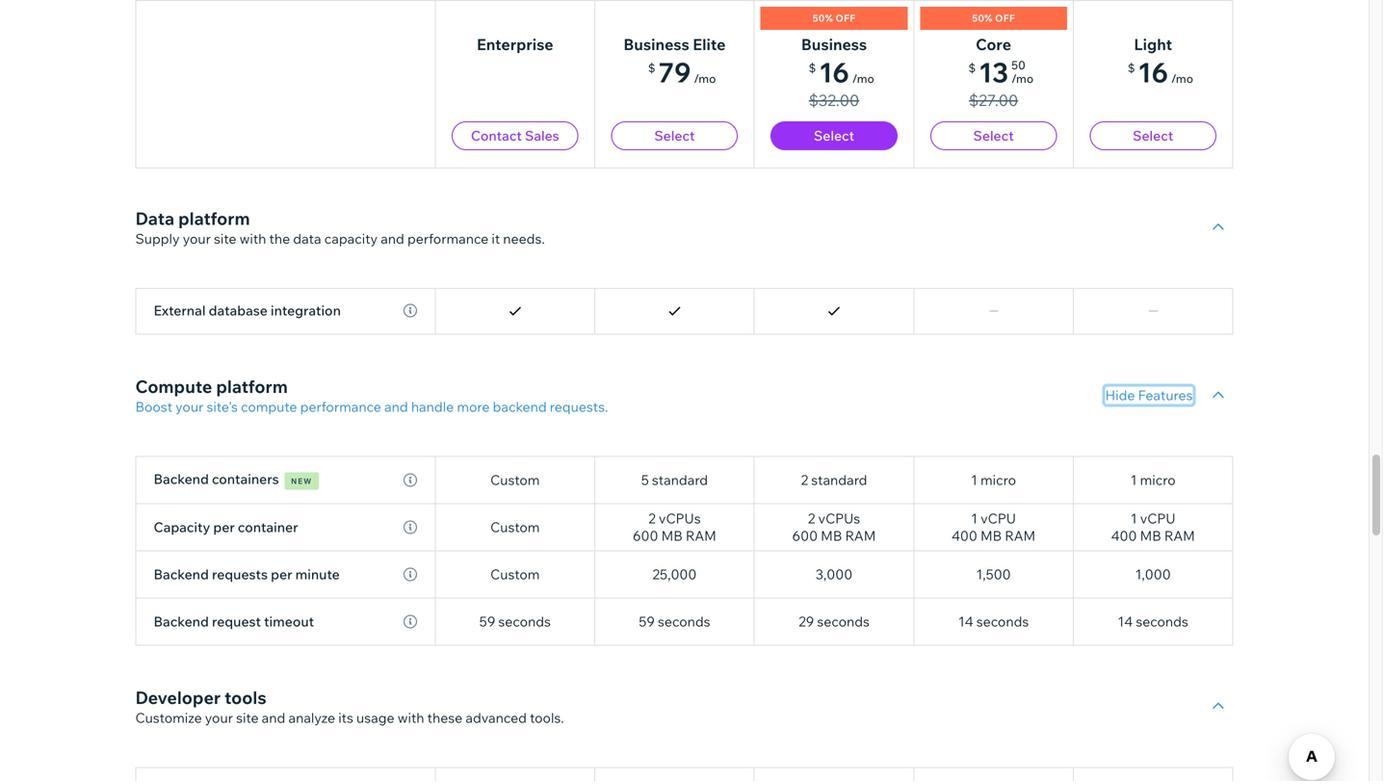 Task type: describe. For each thing, give the bounding box(es) containing it.
$ inside '$ 79 /mo'
[[648, 61, 656, 75]]

request
[[212, 613, 261, 630]]

3,000 down light
[[1135, 66, 1172, 83]]

3,000 up '29 seconds'
[[816, 566, 853, 583]]

advanced
[[466, 710, 527, 727]]

2 data write requests per minute from the top
[[154, 208, 350, 225]]

3 custom from the top
[[491, 472, 540, 489]]

site for platform
[[214, 230, 237, 247]]

business elite
[[624, 35, 726, 54]]

compute platform boost your site's compute performance and handle more backend requests.
[[135, 376, 608, 415]]

data platform supply your site with the data capacity and performance it needs.
[[135, 208, 545, 247]]

0 vertical spatial minute
[[305, 160, 350, 177]]

4 mb from the left
[[1140, 528, 1162, 544]]

2 1 micro from the left
[[1131, 472, 1176, 489]]

5 seconds from the left
[[1136, 613, 1189, 630]]

1 data write requests per minute from the top
[[154, 160, 350, 177]]

your for developer
[[205, 710, 233, 727]]

2 mb from the left
[[821, 528, 842, 544]]

more
[[457, 398, 490, 415]]

capacity
[[324, 230, 378, 247]]

developer tools customize your site and analyze its usage with these advanced tools.
[[135, 687, 564, 727]]

hide
[[1106, 387, 1136, 404]]

$ inside core $ 13 50 /mo $27.00
[[969, 61, 976, 75]]

and inside developer tools customize your site and analyze its usage with these advanced tools.
[[262, 710, 286, 727]]

1 400 from the left
[[952, 528, 978, 544]]

2 25,000 from the top
[[653, 113, 697, 130]]

compute
[[135, 376, 212, 397]]

50% for 13
[[973, 12, 993, 24]]

4
[[830, 19, 839, 36]]

1 5,000 from the top
[[816, 66, 853, 83]]

data inside data platform supply your site with the data capacity and performance it needs.
[[135, 208, 175, 229]]

timeout
[[264, 613, 314, 630]]

the
[[269, 230, 290, 247]]

1,000
[[1136, 566, 1171, 583]]

with inside data platform supply your site with the data capacity and performance it needs.
[[240, 230, 266, 247]]

2 custom from the top
[[491, 160, 540, 177]]

tools
[[225, 687, 267, 709]]

requests.
[[550, 398, 608, 415]]

select for first the select button from the right
[[1133, 127, 1174, 144]]

1 1 vcpu 400 mb ram from the left
[[952, 510, 1036, 544]]

performance inside data platform supply your site with the data capacity and performance it needs.
[[408, 230, 489, 247]]

1 vcpus from the left
[[659, 510, 701, 527]]

sales
[[525, 127, 560, 144]]

/mo inside business $ 16 /mo $32.00
[[853, 71, 875, 86]]

5
[[641, 472, 649, 489]]

2 standard
[[801, 472, 868, 489]]

contact sales button
[[452, 121, 579, 150]]

database
[[209, 302, 268, 319]]

site for tools
[[236, 710, 259, 727]]

1 120 from the left
[[983, 160, 1005, 177]]

customize
[[135, 710, 202, 727]]

standard for 2 standard
[[812, 472, 868, 489]]

1 14 from the left
[[959, 613, 974, 630]]

backend request timeout
[[154, 613, 314, 630]]

29 seconds
[[799, 613, 870, 630]]

hide features
[[1106, 387, 1193, 404]]

1 59 seconds from the left
[[480, 613, 551, 630]]

2 400 from the left
[[1112, 528, 1137, 544]]

usage
[[357, 710, 395, 727]]

select for 3rd the select button from right
[[814, 127, 855, 144]]

2 2 vcpus 600 mb ram from the left
[[793, 510, 876, 544]]

elite
[[693, 35, 726, 54]]

1 custom from the top
[[491, 113, 540, 130]]

3 seconds from the left
[[817, 613, 870, 630]]

/mo inside core $ 13 50 /mo $27.00
[[1012, 71, 1034, 86]]

core $ 13 50 /mo $27.00
[[969, 35, 1034, 110]]

25,000 for data platform
[[653, 66, 697, 83]]

1,500
[[977, 566, 1011, 583]]

developer
[[135, 687, 221, 709]]

contact sales
[[471, 127, 560, 144]]

business $ 16 /mo $32.00
[[802, 35, 875, 110]]

off for 16
[[836, 12, 856, 24]]

4 ram from the left
[[1165, 528, 1196, 544]]

2 5,000 from the top
[[816, 113, 853, 130]]

$32.00
[[809, 91, 860, 110]]

2 14 from the left
[[1118, 613, 1133, 630]]

0 vertical spatial requests
[[222, 160, 278, 177]]

1 vcpu from the left
[[981, 510, 1016, 527]]

29
[[799, 613, 814, 630]]

79
[[659, 55, 691, 89]]

1 write from the top
[[187, 160, 219, 177]]

$ 79 /mo
[[648, 55, 716, 89]]

2 59 seconds from the left
[[639, 613, 711, 630]]

compute
[[241, 398, 297, 415]]

50% off for 16
[[813, 12, 856, 24]]

it
[[492, 230, 500, 247]]

your for compute
[[176, 398, 204, 415]]

4 select button from the left
[[1090, 121, 1217, 150]]

$ 16 /mo
[[1128, 55, 1194, 89]]

features
[[1139, 387, 1193, 404]]

container
[[238, 519, 298, 536]]

4 seconds from the left
[[977, 613, 1029, 630]]

2 120 from the left
[[1142, 160, 1165, 177]]

2 vertical spatial requests
[[212, 566, 268, 583]]

data
[[293, 230, 321, 247]]

integration
[[271, 302, 341, 319]]

external
[[154, 302, 206, 319]]

13
[[979, 55, 1009, 89]]

its
[[338, 710, 353, 727]]



Task type: locate. For each thing, give the bounding box(es) containing it.
micro up 1,500
[[981, 472, 1017, 489]]

2 vcpus 600 mb ram
[[633, 510, 717, 544], [793, 510, 876, 544]]

/mo up $32.00
[[853, 71, 875, 86]]

1 backend from the top
[[154, 471, 209, 488]]

0 vertical spatial performance
[[408, 230, 489, 247]]

mb down 2 standard at bottom
[[821, 528, 842, 544]]

0 horizontal spatial 120
[[983, 160, 1005, 177]]

with inside developer tools customize your site and analyze its usage with these advanced tools.
[[398, 710, 424, 727]]

vcpu up 1,500
[[981, 510, 1016, 527]]

0 vertical spatial data write requests per minute
[[154, 160, 350, 177]]

2 600 from the left
[[793, 528, 818, 544]]

select for 3rd the select button from left
[[974, 127, 1014, 144]]

containers
[[212, 471, 279, 488]]

0 horizontal spatial 14
[[959, 613, 974, 630]]

25,000
[[653, 66, 697, 83], [653, 113, 697, 130], [653, 566, 697, 583]]

vcpus down 2 standard at bottom
[[819, 510, 861, 527]]

per
[[281, 160, 302, 177], [281, 208, 302, 225], [213, 519, 235, 536], [271, 566, 292, 583]]

$
[[648, 61, 656, 75], [809, 61, 816, 75], [969, 61, 976, 75], [1128, 61, 1135, 75]]

platform inside compute platform boost your site's compute performance and handle more backend requests.
[[216, 376, 288, 397]]

2 50% from the left
[[973, 12, 993, 24]]

$ left 13 at right top
[[969, 61, 976, 75]]

25,000 up '3,500'
[[653, 113, 697, 130]]

backend left the request
[[154, 613, 209, 630]]

2 vertical spatial your
[[205, 710, 233, 727]]

backend
[[154, 471, 209, 488], [154, 566, 209, 583], [154, 613, 209, 630]]

1 horizontal spatial business
[[802, 35, 867, 54]]

data write requests per minute
[[154, 160, 350, 177], [154, 208, 350, 225]]

supply
[[135, 230, 180, 247]]

off up core
[[996, 12, 1016, 24]]

3 select from the left
[[974, 127, 1014, 144]]

50% off up core
[[973, 12, 1016, 24]]

custom
[[491, 113, 540, 130], [491, 160, 540, 177], [491, 472, 540, 489], [491, 519, 540, 536], [491, 566, 540, 583]]

ram up 1,500
[[1005, 528, 1036, 544]]

1 50% from the left
[[813, 12, 833, 24]]

/mo right 13 at right top
[[1012, 71, 1034, 86]]

1 /mo from the left
[[694, 71, 716, 86]]

3 backend from the top
[[154, 613, 209, 630]]

0 vertical spatial site
[[214, 230, 237, 247]]

4 custom from the top
[[491, 519, 540, 536]]

120
[[983, 160, 1005, 177], [1142, 160, 1165, 177]]

1 select button from the left
[[611, 121, 738, 150]]

$ inside business $ 16 /mo $32.00
[[809, 61, 816, 75]]

your inside compute platform boost your site's compute performance and handle more backend requests.
[[176, 398, 204, 415]]

3 /mo from the left
[[1012, 71, 1034, 86]]

and inside compute platform boost your site's compute performance and handle more backend requests.
[[384, 398, 408, 415]]

1 horizontal spatial with
[[398, 710, 424, 727]]

50% off for 13
[[973, 12, 1016, 24]]

1 horizontal spatial 16
[[1138, 55, 1169, 89]]

600 down 2 standard at bottom
[[793, 528, 818, 544]]

/mo right 79
[[694, 71, 716, 86]]

1 horizontal spatial 50% off
[[973, 12, 1016, 24]]

capacity
[[154, 519, 210, 536]]

1
[[991, 19, 997, 36], [971, 472, 978, 489], [1131, 472, 1137, 489], [972, 510, 978, 527], [1131, 510, 1138, 527]]

site's
[[207, 398, 238, 415]]

external database integration
[[154, 302, 341, 319]]

2 backend from the top
[[154, 566, 209, 583]]

2 off from the left
[[996, 12, 1016, 24]]

1 50% off from the left
[[813, 12, 856, 24]]

backend requests per minute
[[154, 566, 340, 583]]

0 vertical spatial platform
[[178, 208, 250, 229]]

25,000 down 5 standard
[[653, 566, 697, 583]]

1 vcpu 400 mb ram up 1,500
[[952, 510, 1036, 544]]

1 vertical spatial data write requests per minute
[[154, 208, 350, 225]]

handle
[[411, 398, 454, 415]]

performance
[[408, 230, 489, 247], [300, 398, 381, 415]]

1 16 from the left
[[819, 55, 850, 89]]

0 horizontal spatial vcpu
[[981, 510, 1016, 527]]

16 down light
[[1138, 55, 1169, 89]]

0 horizontal spatial off
[[836, 12, 856, 24]]

1 vertical spatial write
[[187, 208, 219, 225]]

4 $ from the left
[[1128, 61, 1135, 75]]

1 horizontal spatial vcpu
[[1141, 510, 1176, 527]]

$ down light
[[1128, 61, 1135, 75]]

performance right compute
[[300, 398, 381, 415]]

1 horizontal spatial 14
[[1118, 613, 1133, 630]]

2 seconds from the left
[[658, 613, 711, 630]]

0 horizontal spatial performance
[[300, 398, 381, 415]]

50% up core
[[973, 12, 993, 24]]

25,000 down business elite
[[653, 66, 697, 83]]

0 horizontal spatial vcpus
[[659, 510, 701, 527]]

5,000 down $32.00
[[816, 113, 853, 130]]

5 custom from the top
[[491, 566, 540, 583]]

2 vcpus from the left
[[819, 510, 861, 527]]

site inside developer tools customize your site and analyze its usage with these advanced tools.
[[236, 710, 259, 727]]

3,000 down "$ 16 /mo" at the top of the page
[[1135, 113, 1172, 130]]

14 seconds down 1,500
[[959, 613, 1029, 630]]

400
[[952, 528, 978, 544], [1112, 528, 1137, 544]]

0 horizontal spatial with
[[240, 230, 266, 247]]

0 horizontal spatial 59 seconds
[[480, 613, 551, 630]]

and left handle
[[384, 398, 408, 415]]

3 mb from the left
[[981, 528, 1002, 544]]

1 ram from the left
[[686, 528, 717, 544]]

vcpus down 5 standard
[[659, 510, 701, 527]]

1 off from the left
[[836, 12, 856, 24]]

2 59 from the left
[[639, 613, 655, 630]]

2 select button from the left
[[771, 121, 898, 150]]

3,500
[[657, 160, 693, 177]]

3 select button from the left
[[931, 121, 1057, 150]]

/mo down light
[[1172, 71, 1194, 86]]

business up 79
[[624, 35, 690, 54]]

and
[[381, 230, 405, 247], [384, 398, 408, 415], [262, 710, 286, 727]]

your inside data platform supply your site with the data capacity and performance it needs.
[[183, 230, 211, 247]]

16 up $32.00
[[819, 55, 850, 89]]

platform inside data platform supply your site with the data capacity and performance it needs.
[[178, 208, 250, 229]]

3 $ from the left
[[969, 61, 976, 75]]

1 2 vcpus 600 mb ram from the left
[[633, 510, 717, 544]]

2 business from the left
[[802, 35, 867, 54]]

0 horizontal spatial micro
[[981, 472, 1017, 489]]

off
[[836, 12, 856, 24], [996, 12, 1016, 24]]

1 horizontal spatial 59 seconds
[[639, 613, 711, 630]]

mb up 1,000
[[1140, 528, 1162, 544]]

2 vertical spatial minute
[[295, 566, 340, 583]]

ram
[[686, 528, 717, 544], [846, 528, 876, 544], [1005, 528, 1036, 544], [1165, 528, 1196, 544]]

4 select from the left
[[1133, 127, 1174, 144]]

400 up 1,500
[[952, 528, 978, 544]]

1 horizontal spatial micro
[[1140, 472, 1176, 489]]

backend for backend requests per minute
[[154, 566, 209, 583]]

25,000 for compute platform
[[653, 566, 697, 583]]

5,000 up $32.00
[[816, 66, 853, 83]]

1 micro
[[971, 472, 1017, 489], [1131, 472, 1176, 489]]

1 mb from the left
[[662, 528, 683, 544]]

$ up $32.00
[[809, 61, 816, 75]]

1 micro down hide features button
[[1131, 472, 1176, 489]]

1 horizontal spatial standard
[[812, 472, 868, 489]]

0 vertical spatial 25,000
[[653, 66, 697, 83]]

business inside business $ 16 /mo $32.00
[[802, 35, 867, 54]]

select button down $27.00
[[931, 121, 1057, 150]]

2 standard from the left
[[812, 472, 868, 489]]

ram up 1,000
[[1165, 528, 1196, 544]]

hide features button
[[1106, 387, 1193, 404]]

1 horizontal spatial off
[[996, 12, 1016, 24]]

1 standard from the left
[[652, 472, 708, 489]]

2 vertical spatial and
[[262, 710, 286, 727]]

1 horizontal spatial 50%
[[973, 12, 993, 24]]

tools.
[[530, 710, 564, 727]]

0 vertical spatial write
[[187, 160, 219, 177]]

minute up timeout
[[295, 566, 340, 583]]

platform for compute platform
[[216, 376, 288, 397]]

business up $32.00
[[802, 35, 867, 54]]

1 vertical spatial minute
[[305, 208, 350, 225]]

14
[[959, 613, 974, 630], [1118, 613, 1133, 630]]

50% up business $ 16 /mo $32.00
[[813, 12, 833, 24]]

1 horizontal spatial vcpus
[[819, 510, 861, 527]]

400 up 1,000
[[1112, 528, 1137, 544]]

select up '3,500'
[[655, 127, 695, 144]]

1 vcpu 400 mb ram up 1,000
[[1112, 510, 1196, 544]]

0 horizontal spatial 1 vcpu 400 mb ram
[[952, 510, 1036, 544]]

600 down 5
[[633, 528, 659, 544]]

5 standard
[[641, 472, 708, 489]]

1 horizontal spatial performance
[[408, 230, 489, 247]]

0 horizontal spatial 14 seconds
[[959, 613, 1029, 630]]

1 horizontal spatial 14 seconds
[[1118, 613, 1189, 630]]

1 business from the left
[[624, 35, 690, 54]]

0 horizontal spatial 1 micro
[[971, 472, 1017, 489]]

these
[[427, 710, 463, 727]]

0 horizontal spatial business
[[624, 35, 690, 54]]

1 59 from the left
[[480, 613, 496, 630]]

50% for 16
[[813, 12, 833, 24]]

ram down 5 standard
[[686, 528, 717, 544]]

and down tools
[[262, 710, 286, 727]]

your down tools
[[205, 710, 233, 727]]

select down "$ 16 /mo" at the top of the page
[[1133, 127, 1174, 144]]

1 micro up 1,500
[[971, 472, 1017, 489]]

business
[[624, 35, 690, 54], [802, 35, 867, 54]]

2 50% off from the left
[[973, 12, 1016, 24]]

0 horizontal spatial standard
[[652, 472, 708, 489]]

your
[[183, 230, 211, 247], [176, 398, 204, 415], [205, 710, 233, 727]]

select up 500
[[814, 127, 855, 144]]

select button up 500
[[771, 121, 898, 150]]

backend for backend containers
[[154, 471, 209, 488]]

select button down "$ 16 /mo" at the top of the page
[[1090, 121, 1217, 150]]

backend down capacity
[[154, 566, 209, 583]]

50% off up business $ 16 /mo $32.00
[[813, 12, 856, 24]]

2 ram from the left
[[846, 528, 876, 544]]

capacity per container
[[154, 519, 298, 536]]

1 vertical spatial site
[[236, 710, 259, 727]]

performance left it at the top of page
[[408, 230, 489, 247]]

1 horizontal spatial 400
[[1112, 528, 1137, 544]]

$ left 79
[[648, 61, 656, 75]]

1 vcpu 400 mb ram
[[952, 510, 1036, 544], [1112, 510, 1196, 544]]

$ inside "$ 16 /mo"
[[1128, 61, 1135, 75]]

select button up '3,500'
[[611, 121, 738, 150]]

2 $ from the left
[[809, 61, 816, 75]]

2 vertical spatial backend
[[154, 613, 209, 630]]

1 vertical spatial backend
[[154, 566, 209, 583]]

500
[[822, 160, 847, 177]]

1 vertical spatial 5,000
[[816, 113, 853, 130]]

your inside developer tools customize your site and analyze its usage with these advanced tools.
[[205, 710, 233, 727]]

0 vertical spatial and
[[381, 230, 405, 247]]

analyze
[[289, 710, 335, 727]]

600
[[633, 528, 659, 544], [793, 528, 818, 544]]

backend up capacity
[[154, 471, 209, 488]]

platform for data platform
[[178, 208, 250, 229]]

platform up supply
[[178, 208, 250, 229]]

2 select from the left
[[814, 127, 855, 144]]

3,000 up $27.00
[[975, 66, 1013, 83]]

data
[[154, 160, 184, 177], [135, 208, 175, 229], [154, 208, 184, 225]]

3 25,000 from the top
[[653, 566, 697, 583]]

2 vcpus 600 mb ram down 2 standard at bottom
[[793, 510, 876, 544]]

needs.
[[503, 230, 545, 247]]

50
[[1012, 58, 1026, 72]]

select button
[[611, 121, 738, 150], [771, 121, 898, 150], [931, 121, 1057, 150], [1090, 121, 1217, 150]]

0 horizontal spatial 16
[[819, 55, 850, 89]]

0 horizontal spatial 400
[[952, 528, 978, 544]]

1 600 from the left
[[633, 528, 659, 544]]

1 horizontal spatial 2 vcpus 600 mb ram
[[793, 510, 876, 544]]

2 vcpus 600 mb ram down 5 standard
[[633, 510, 717, 544]]

site left the
[[214, 230, 237, 247]]

1 vertical spatial performance
[[300, 398, 381, 415]]

backend
[[493, 398, 547, 415]]

site down tools
[[236, 710, 259, 727]]

your for data
[[183, 230, 211, 247]]

with
[[240, 230, 266, 247], [398, 710, 424, 727]]

new
[[291, 476, 313, 486]]

3 ram from the left
[[1005, 528, 1036, 544]]

contact
[[471, 127, 522, 144]]

standard
[[652, 472, 708, 489], [812, 472, 868, 489]]

and right capacity on the top of the page
[[381, 230, 405, 247]]

vcpus
[[659, 510, 701, 527], [819, 510, 861, 527]]

2 /mo from the left
[[853, 71, 875, 86]]

with left the
[[240, 230, 266, 247]]

3,000
[[975, 66, 1013, 83], [1135, 66, 1172, 83], [975, 113, 1013, 130], [1135, 113, 1172, 130], [816, 566, 853, 583]]

1 seconds from the left
[[499, 613, 551, 630]]

4 /mo from the left
[[1172, 71, 1194, 86]]

1 vertical spatial your
[[176, 398, 204, 415]]

requests
[[222, 160, 278, 177], [222, 208, 278, 225], [212, 566, 268, 583]]

2 16 from the left
[[1138, 55, 1169, 89]]

platform
[[178, 208, 250, 229], [216, 376, 288, 397]]

0 horizontal spatial 2 vcpus 600 mb ram
[[633, 510, 717, 544]]

0 horizontal spatial 600
[[633, 528, 659, 544]]

minute up data
[[305, 208, 350, 225]]

mb down 5 standard
[[662, 528, 683, 544]]

0 horizontal spatial 59
[[480, 613, 496, 630]]

1 vertical spatial 25,000
[[653, 113, 697, 130]]

16 inside business $ 16 /mo $32.00
[[819, 55, 850, 89]]

0 vertical spatial with
[[240, 230, 266, 247]]

off for 13
[[996, 12, 1016, 24]]

0 vertical spatial 5,000
[[816, 66, 853, 83]]

ram down 2 standard at bottom
[[846, 528, 876, 544]]

micro down hide features button
[[1140, 472, 1176, 489]]

site inside data platform supply your site with the data capacity and performance it needs.
[[214, 230, 237, 247]]

select down $27.00
[[974, 127, 1014, 144]]

/mo inside "$ 16 /mo"
[[1172, 71, 1194, 86]]

0 vertical spatial backend
[[154, 471, 209, 488]]

50% off
[[813, 12, 856, 24], [973, 12, 1016, 24]]

1 horizontal spatial 600
[[793, 528, 818, 544]]

5,000
[[816, 66, 853, 83], [816, 113, 853, 130]]

1 vertical spatial requests
[[222, 208, 278, 225]]

backend for backend request timeout
[[154, 613, 209, 630]]

select for 4th the select button from right
[[655, 127, 695, 144]]

59 seconds
[[480, 613, 551, 630], [639, 613, 711, 630]]

1 14 seconds from the left
[[959, 613, 1029, 630]]

1 horizontal spatial 1 micro
[[1131, 472, 1176, 489]]

write
[[187, 160, 219, 177], [187, 208, 219, 225]]

2 14 seconds from the left
[[1118, 613, 1189, 630]]

1 vertical spatial and
[[384, 398, 408, 415]]

/mo inside '$ 79 /mo'
[[694, 71, 716, 86]]

1 vertical spatial with
[[398, 710, 424, 727]]

minute
[[305, 160, 350, 177], [305, 208, 350, 225], [295, 566, 340, 583]]

1 horizontal spatial 59
[[639, 613, 655, 630]]

$27.00
[[969, 91, 1019, 110]]

vcpu up 1,000
[[1141, 510, 1176, 527]]

standard for 5 standard
[[652, 472, 708, 489]]

2 vertical spatial 25,000
[[653, 566, 697, 583]]

1 horizontal spatial 1 vcpu 400 mb ram
[[1112, 510, 1196, 544]]

2
[[801, 472, 809, 489], [649, 510, 656, 527], [808, 510, 816, 527]]

mb up 1,500
[[981, 528, 1002, 544]]

off up business $ 16 /mo $32.00
[[836, 12, 856, 24]]

0 horizontal spatial 50% off
[[813, 12, 856, 24]]

site
[[214, 230, 237, 247], [236, 710, 259, 727]]

business for business $ 16 /mo $32.00
[[802, 35, 867, 54]]

seconds
[[499, 613, 551, 630], [658, 613, 711, 630], [817, 613, 870, 630], [977, 613, 1029, 630], [1136, 613, 1189, 630]]

14 seconds
[[959, 613, 1029, 630], [1118, 613, 1189, 630]]

with left these
[[398, 710, 424, 727]]

minute up data platform supply your site with the data capacity and performance it needs.
[[305, 160, 350, 177]]

platform up compute
[[216, 376, 288, 397]]

1 $ from the left
[[648, 61, 656, 75]]

backend containers
[[154, 471, 279, 488]]

and inside data platform supply your site with the data capacity and performance it needs.
[[381, 230, 405, 247]]

your right supply
[[183, 230, 211, 247]]

1 horizontal spatial 120
[[1142, 160, 1165, 177]]

0 vertical spatial your
[[183, 230, 211, 247]]

2 vcpu from the left
[[1141, 510, 1176, 527]]

1 micro from the left
[[981, 472, 1017, 489]]

mb
[[662, 528, 683, 544], [821, 528, 842, 544], [981, 528, 1002, 544], [1140, 528, 1162, 544]]

16
[[819, 55, 850, 89], [1138, 55, 1169, 89]]

core
[[976, 35, 1012, 54]]

boost
[[135, 398, 172, 415]]

enterprise
[[477, 35, 554, 54]]

1 vertical spatial platform
[[216, 376, 288, 397]]

2 write from the top
[[187, 208, 219, 225]]

light
[[1134, 35, 1173, 54]]

3,000 down $27.00
[[975, 113, 1013, 130]]

1 25,000 from the top
[[653, 66, 697, 83]]

2 micro from the left
[[1140, 472, 1176, 489]]

business for business elite
[[624, 35, 690, 54]]

1 select from the left
[[655, 127, 695, 144]]

2 1 vcpu 400 mb ram from the left
[[1112, 510, 1196, 544]]

14 seconds down 1,000
[[1118, 613, 1189, 630]]

0 horizontal spatial 50%
[[813, 12, 833, 24]]

performance inside compute platform boost your site's compute performance and handle more backend requests.
[[300, 398, 381, 415]]

1 1 micro from the left
[[971, 472, 1017, 489]]

micro
[[981, 472, 1017, 489], [1140, 472, 1176, 489]]

your down compute
[[176, 398, 204, 415]]



Task type: vqa. For each thing, say whether or not it's contained in the screenshot.
left 16
yes



